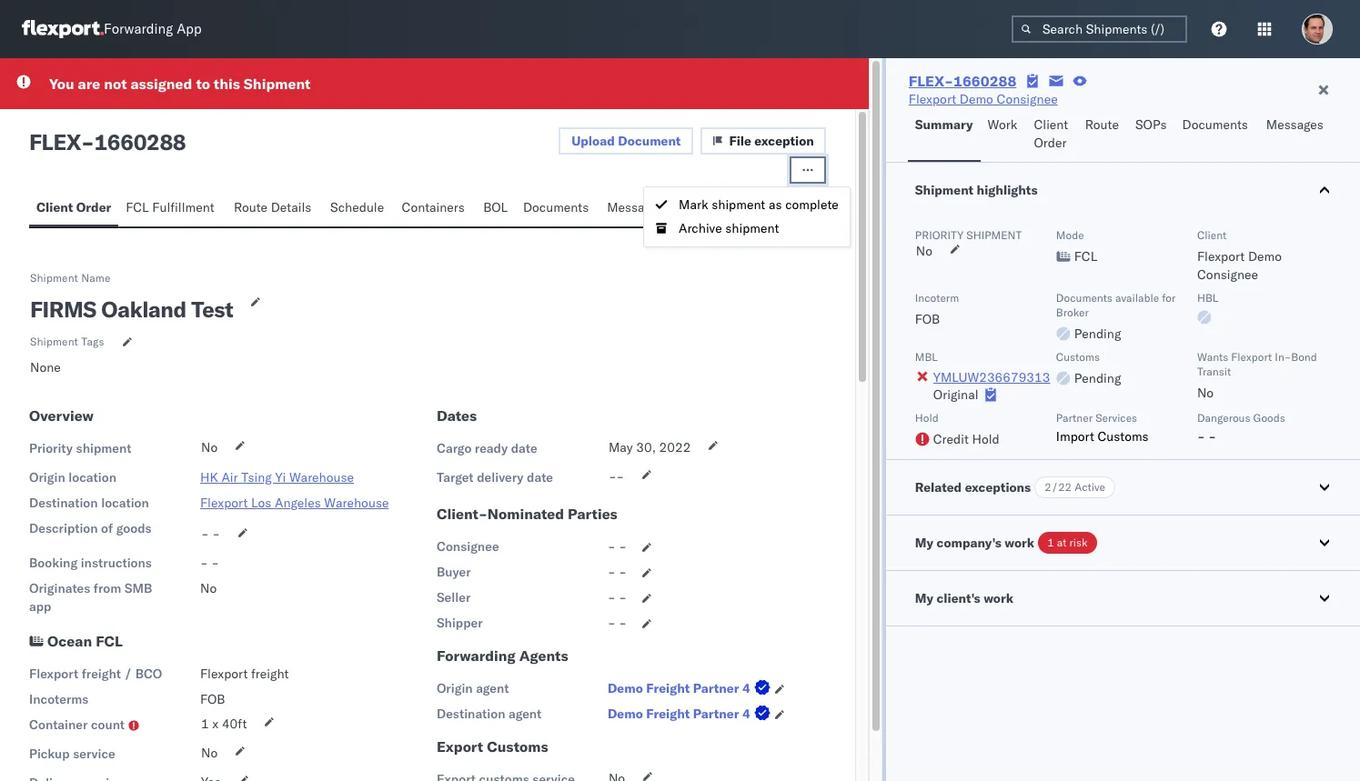 Task type: describe. For each thing, give the bounding box(es) containing it.
credit
[[933, 431, 969, 448]]

demo inside client flexport demo consignee incoterm fob
[[1248, 248, 1282, 265]]

details
[[271, 199, 311, 216]]

freight for flexport freight
[[251, 666, 289, 682]]

- - for consignee
[[608, 539, 627, 555]]

not
[[104, 75, 127, 93]]

fob inside client flexport demo consignee incoterm fob
[[915, 311, 940, 328]]

parties
[[568, 505, 618, 523]]

sops
[[1135, 116, 1167, 133]]

demo freight partner 4 for origin agent
[[608, 681, 750, 697]]

exception
[[755, 133, 814, 149]]

work for my company's work
[[1005, 535, 1035, 551]]

origin for origin agent
[[437, 681, 473, 697]]

flexport freight / bco
[[29, 666, 162, 682]]

tags
[[81, 335, 104, 348]]

my company's work
[[915, 535, 1035, 551]]

active
[[1075, 480, 1105, 494]]

related exceptions
[[915, 479, 1031, 496]]

2/22 active
[[1045, 480, 1105, 494]]

client order for the left client order button
[[36, 199, 111, 216]]

0 vertical spatial warehouse
[[289, 469, 354, 486]]

destination location
[[29, 495, 149, 511]]

assignees button
[[674, 191, 751, 227]]

demo freight partner 4 for destination agent
[[608, 706, 750, 722]]

ymluw236679313 button
[[933, 369, 1050, 386]]

firms
[[30, 296, 96, 323]]

agent for destination agent
[[509, 706, 542, 722]]

0 horizontal spatial messages button
[[600, 191, 674, 227]]

2 vertical spatial consignee
[[437, 539, 499, 555]]

booking
[[29, 555, 77, 571]]

instructions
[[81, 555, 152, 571]]

originates
[[29, 580, 90, 597]]

no up "incoterm"
[[916, 243, 933, 259]]

target delivery date
[[437, 469, 553, 486]]

0 vertical spatial order
[[1034, 135, 1067, 151]]

- - for description of goods
[[201, 526, 220, 542]]

consignee inside client flexport demo consignee incoterm fob
[[1197, 267, 1258, 283]]

summary button
[[908, 108, 980, 162]]

wants
[[1197, 350, 1228, 364]]

--
[[609, 469, 624, 485]]

work for my client's work
[[984, 590, 1013, 607]]

fcl fulfillment
[[126, 199, 214, 216]]

firms oakland test
[[30, 296, 233, 323]]

30,
[[636, 439, 656, 456]]

40ft
[[222, 716, 247, 732]]

in-
[[1275, 350, 1291, 364]]

shipment for shipment highlights
[[915, 182, 974, 198]]

mode
[[1056, 228, 1084, 242]]

yi
[[275, 469, 286, 486]]

4 for destination agent
[[742, 706, 750, 722]]

file
[[729, 133, 751, 149]]

flex-
[[909, 72, 953, 90]]

bco
[[135, 666, 162, 682]]

dangerous goods - -
[[1197, 411, 1285, 445]]

client inside client flexport demo consignee incoterm fob
[[1197, 228, 1227, 242]]

shipment up the origin location
[[76, 440, 131, 457]]

complete
[[785, 197, 839, 213]]

at
[[1057, 536, 1067, 550]]

demo freight partner 4 link for origin agent
[[608, 680, 774, 698]]

1 horizontal spatial 1660288
[[953, 72, 1017, 90]]

company's
[[937, 535, 1002, 551]]

0 horizontal spatial order
[[76, 199, 111, 216]]

flexport inside wants flexport in-bond transit no
[[1231, 350, 1272, 364]]

0 vertical spatial documents button
[[1175, 108, 1259, 162]]

exceptions
[[965, 479, 1031, 496]]

pending for documents available for broker
[[1074, 326, 1121, 342]]

app
[[29, 599, 51, 615]]

may
[[609, 439, 633, 456]]

for
[[1162, 291, 1176, 305]]

client for the top client order button
[[1034, 116, 1068, 133]]

destination agent
[[437, 706, 542, 722]]

target
[[437, 469, 474, 486]]

0 vertical spatial priority shipment
[[915, 228, 1022, 242]]

to
[[196, 75, 210, 93]]

test
[[191, 296, 233, 323]]

1 vertical spatial documents button
[[516, 191, 600, 227]]

summary
[[915, 116, 973, 133]]

0 vertical spatial consignee
[[997, 91, 1058, 107]]

from
[[94, 580, 121, 597]]

flexport demo consignee
[[909, 91, 1058, 107]]

document
[[618, 133, 681, 149]]

flex-1660288
[[909, 72, 1017, 90]]

ocean fcl
[[47, 632, 123, 650]]

2 vertical spatial customs
[[487, 738, 548, 756]]

client-nominated parties
[[437, 505, 618, 523]]

ymluw236679313
[[933, 369, 1050, 386]]

forwarding for forwarding app
[[104, 20, 173, 38]]

messages for the right messages button
[[1266, 116, 1324, 133]]

0 horizontal spatial fob
[[200, 691, 225, 708]]

1 vertical spatial priority shipment
[[29, 440, 131, 457]]

destination for destination location
[[29, 495, 98, 511]]

0 horizontal spatial priority
[[29, 440, 73, 457]]

credit hold
[[933, 431, 1000, 448]]

upload
[[571, 133, 615, 149]]

nominated
[[487, 505, 564, 523]]

1 horizontal spatial priority
[[915, 228, 964, 242]]

service
[[73, 746, 115, 762]]

shipment tags
[[30, 335, 104, 348]]

documents for bottommost documents button
[[523, 199, 589, 216]]

highlights
[[977, 182, 1038, 198]]

0 horizontal spatial hold
[[915, 411, 939, 425]]

1 for 1 x 40ft
[[201, 716, 209, 732]]

flex - 1660288
[[29, 128, 186, 156]]

route for route details
[[234, 199, 268, 216]]

originates from smb app
[[29, 580, 152, 615]]

date for target delivery date
[[527, 469, 553, 486]]

transit
[[1197, 365, 1231, 378]]

flexport freight
[[200, 666, 289, 682]]

as
[[769, 197, 782, 213]]

description
[[29, 520, 98, 537]]

no inside wants flexport in-bond transit no
[[1197, 385, 1214, 401]]

schedule
[[330, 199, 384, 216]]

client-
[[437, 505, 487, 523]]

original
[[933, 387, 979, 403]]

origin agent
[[437, 681, 509, 697]]

pickup
[[29, 746, 70, 762]]

overview
[[29, 407, 94, 425]]

documents for the top documents button
[[1182, 116, 1248, 133]]

1 vertical spatial 1660288
[[94, 128, 186, 156]]

1 vertical spatial warehouse
[[324, 495, 389, 511]]

freight for destination agent
[[646, 706, 690, 722]]

shipment for shipment tags
[[30, 335, 78, 348]]

ocean
[[47, 632, 92, 650]]

containers button
[[394, 191, 476, 227]]

demo freight partner 4 link for destination agent
[[608, 705, 774, 723]]

los
[[251, 495, 271, 511]]

my for my client's work
[[915, 590, 933, 607]]

fcl for fcl fulfillment
[[126, 199, 149, 216]]

pickup service
[[29, 746, 115, 762]]

shipment name
[[30, 271, 111, 285]]

export
[[437, 738, 483, 756]]

fcl for fcl
[[1074, 248, 1097, 265]]

messages for leftmost messages button
[[607, 199, 664, 216]]



Task type: locate. For each thing, give the bounding box(es) containing it.
mark shipment as complete
[[679, 197, 839, 213]]

1 vertical spatial pending
[[1074, 370, 1121, 387]]

my left company's at the bottom
[[915, 535, 933, 551]]

2 vertical spatial fcl
[[96, 632, 123, 650]]

route for route
[[1085, 116, 1119, 133]]

documents button right "bol"
[[516, 191, 600, 227]]

0 vertical spatial fcl
[[126, 199, 149, 216]]

pending down the broker
[[1074, 326, 1121, 342]]

freight
[[82, 666, 121, 682], [251, 666, 289, 682]]

0 vertical spatial demo freight partner 4
[[608, 681, 750, 697]]

client order button right work
[[1027, 108, 1078, 162]]

partner for destination agent
[[693, 706, 739, 722]]

documents right sops
[[1182, 116, 1248, 133]]

1 horizontal spatial origin
[[437, 681, 473, 697]]

fob up x
[[200, 691, 225, 708]]

0 vertical spatial partner
[[1056, 411, 1093, 425]]

- - for seller
[[608, 590, 627, 606]]

work left at
[[1005, 535, 1035, 551]]

shipment up firms
[[30, 271, 78, 285]]

1 vertical spatial fcl
[[1074, 248, 1097, 265]]

work
[[1005, 535, 1035, 551], [984, 590, 1013, 607]]

4 for origin agent
[[742, 681, 750, 697]]

broker
[[1056, 306, 1089, 319]]

agent up export customs
[[509, 706, 542, 722]]

1 horizontal spatial route
[[1085, 116, 1119, 133]]

0 vertical spatial 1
[[1047, 536, 1054, 550]]

shipment up archive shipment on the top of the page
[[712, 197, 765, 213]]

work right client's
[[984, 590, 1013, 607]]

1 vertical spatial agent
[[509, 706, 542, 722]]

- - for buyer
[[608, 564, 627, 580]]

0 vertical spatial origin
[[29, 469, 65, 486]]

2 vertical spatial documents
[[1056, 291, 1113, 305]]

customs inside partner services import customs
[[1098, 429, 1149, 445]]

1 for 1 at risk
[[1047, 536, 1054, 550]]

client order button
[[1027, 108, 1078, 162], [29, 191, 119, 227]]

flexport down air
[[200, 495, 248, 511]]

flexport los angeles warehouse
[[200, 495, 389, 511]]

archive
[[679, 221, 722, 237]]

booking instructions
[[29, 555, 152, 571]]

hold right credit in the bottom right of the page
[[972, 431, 1000, 448]]

1 horizontal spatial 1
[[1047, 536, 1054, 550]]

1
[[1047, 536, 1054, 550], [201, 716, 209, 732]]

/
[[124, 666, 132, 682]]

route details button
[[226, 191, 323, 227]]

fcl inside button
[[126, 199, 149, 216]]

fcl up 'flexport freight / bco'
[[96, 632, 123, 650]]

flexport inside client flexport demo consignee incoterm fob
[[1197, 248, 1245, 265]]

flexport down "flex-"
[[909, 91, 956, 107]]

mbl
[[915, 350, 938, 364]]

1 at risk
[[1047, 536, 1088, 550]]

work inside button
[[984, 590, 1013, 607]]

partner for origin agent
[[693, 681, 739, 697]]

location up destination location
[[68, 469, 116, 486]]

forwarding left app
[[104, 20, 173, 38]]

incoterm
[[915, 291, 959, 305]]

1 vertical spatial date
[[527, 469, 553, 486]]

destination for destination agent
[[437, 706, 505, 722]]

route left the details
[[234, 199, 268, 216]]

2 horizontal spatial client
[[1197, 228, 1227, 242]]

0 horizontal spatial route
[[234, 199, 268, 216]]

client flexport demo consignee incoterm fob
[[915, 228, 1282, 328]]

bol button
[[476, 191, 516, 227]]

this
[[214, 75, 240, 93]]

documents
[[1182, 116, 1248, 133], [523, 199, 589, 216], [1056, 291, 1113, 305]]

fob down "incoterm"
[[915, 311, 940, 328]]

1 vertical spatial forwarding
[[437, 647, 516, 665]]

destination up description at left
[[29, 495, 98, 511]]

description of goods
[[29, 520, 152, 537]]

warehouse up angeles in the bottom left of the page
[[289, 469, 354, 486]]

forwarding up "origin agent"
[[437, 647, 516, 665]]

0 horizontal spatial freight
[[82, 666, 121, 682]]

client order button up shipment name
[[29, 191, 119, 227]]

oakland
[[101, 296, 186, 323]]

1 horizontal spatial fcl
[[126, 199, 149, 216]]

0 vertical spatial pending
[[1074, 326, 1121, 342]]

count
[[91, 717, 125, 733]]

origin up destination agent
[[437, 681, 473, 697]]

priority shipment down shipment highlights
[[915, 228, 1022, 242]]

1 horizontal spatial client
[[1034, 116, 1068, 133]]

order down "flex - 1660288"
[[76, 199, 111, 216]]

flexport left in- at top right
[[1231, 350, 1272, 364]]

fcl left fulfillment
[[126, 199, 149, 216]]

dates
[[437, 407, 477, 425]]

0 vertical spatial 4
[[742, 681, 750, 697]]

0 vertical spatial demo freight partner 4 link
[[608, 680, 774, 698]]

priority down the overview
[[29, 440, 73, 457]]

hold up credit in the bottom right of the page
[[915, 411, 939, 425]]

shipment
[[712, 197, 765, 213], [725, 221, 779, 237], [966, 228, 1022, 242], [76, 440, 131, 457]]

0 horizontal spatial fcl
[[96, 632, 123, 650]]

1 pending from the top
[[1074, 326, 1121, 342]]

bol
[[483, 199, 508, 216]]

container
[[29, 717, 88, 733]]

fcl down the mode
[[1074, 248, 1097, 265]]

fcl fulfillment button
[[119, 191, 226, 227]]

documents for documents available for broker
[[1056, 291, 1113, 305]]

cargo ready date
[[437, 440, 537, 457]]

services
[[1095, 411, 1137, 425]]

work
[[988, 116, 1018, 133]]

shipment highlights
[[915, 182, 1038, 198]]

2 freight from the left
[[251, 666, 289, 682]]

route details
[[234, 199, 311, 216]]

my client's work button
[[886, 571, 1360, 626]]

0 horizontal spatial priority shipment
[[29, 440, 131, 457]]

1 horizontal spatial destination
[[437, 706, 505, 722]]

agent for origin agent
[[476, 681, 509, 697]]

2 pending from the top
[[1074, 370, 1121, 387]]

0 vertical spatial documents
[[1182, 116, 1248, 133]]

2 freight from the top
[[646, 706, 690, 722]]

hk air tsing yi warehouse
[[200, 469, 354, 486]]

x
[[212, 716, 219, 732]]

agent up destination agent
[[476, 681, 509, 697]]

1 horizontal spatial consignee
[[997, 91, 1058, 107]]

0 horizontal spatial client
[[36, 199, 73, 216]]

import
[[1056, 429, 1094, 445]]

2 horizontal spatial fcl
[[1074, 248, 1097, 265]]

1 horizontal spatial fob
[[915, 311, 940, 328]]

date right ready
[[511, 440, 537, 457]]

1 horizontal spatial client order
[[1034, 116, 1068, 151]]

warehouse right angeles in the bottom left of the page
[[324, 495, 389, 511]]

shipment down the summary button
[[915, 182, 974, 198]]

1 vertical spatial client order
[[36, 199, 111, 216]]

flexport up hbl
[[1197, 248, 1245, 265]]

forwarding
[[104, 20, 173, 38], [437, 647, 516, 665]]

flexport up 1 x 40ft
[[200, 666, 248, 682]]

0 vertical spatial forwarding
[[104, 20, 173, 38]]

buyer
[[437, 564, 471, 580]]

shipment down highlights
[[966, 228, 1022, 242]]

shipment for shipment name
[[30, 271, 78, 285]]

pending for customs
[[1074, 370, 1121, 387]]

fulfillment
[[152, 199, 214, 216]]

1 horizontal spatial documents
[[1056, 291, 1113, 305]]

0 vertical spatial 1660288
[[953, 72, 1017, 90]]

1 left x
[[201, 716, 209, 732]]

1 vertical spatial my
[[915, 590, 933, 607]]

customs down the broker
[[1056, 350, 1100, 364]]

0 horizontal spatial documents
[[523, 199, 589, 216]]

my for my company's work
[[915, 535, 933, 551]]

forwarding for forwarding agents
[[437, 647, 516, 665]]

1 vertical spatial hold
[[972, 431, 1000, 448]]

1 vertical spatial origin
[[437, 681, 473, 697]]

origin up destination location
[[29, 469, 65, 486]]

partner inside partner services import customs
[[1056, 411, 1093, 425]]

flexport for flexport los angeles warehouse
[[200, 495, 248, 511]]

0 vertical spatial customs
[[1056, 350, 1100, 364]]

1 vertical spatial consignee
[[1197, 267, 1258, 283]]

0 horizontal spatial client order button
[[29, 191, 119, 227]]

1 vertical spatial partner
[[693, 681, 739, 697]]

1 vertical spatial demo freight partner 4 link
[[608, 705, 774, 723]]

priority shipment up the origin location
[[29, 440, 131, 457]]

client order down flex
[[36, 199, 111, 216]]

1 vertical spatial messages button
[[600, 191, 674, 227]]

0 horizontal spatial destination
[[29, 495, 98, 511]]

shipment right "this"
[[244, 75, 311, 93]]

origin for origin location
[[29, 469, 65, 486]]

1 my from the top
[[915, 535, 933, 551]]

no right smb
[[200, 580, 217, 597]]

1 horizontal spatial freight
[[251, 666, 289, 682]]

2 vertical spatial client
[[1197, 228, 1227, 242]]

route
[[1085, 116, 1119, 133], [234, 199, 268, 216]]

0 vertical spatial messages
[[1266, 116, 1324, 133]]

available
[[1115, 291, 1159, 305]]

1 freight from the left
[[82, 666, 121, 682]]

documents button right sops
[[1175, 108, 1259, 162]]

1 demo freight partner 4 from the top
[[608, 681, 750, 697]]

partner
[[1056, 411, 1093, 425], [693, 681, 739, 697], [693, 706, 739, 722]]

order
[[1034, 135, 1067, 151], [76, 199, 111, 216]]

flexport for flexport demo consignee
[[909, 91, 956, 107]]

order right the work button
[[1034, 135, 1067, 151]]

my client's work
[[915, 590, 1013, 607]]

my left client's
[[915, 590, 933, 607]]

1 vertical spatial customs
[[1098, 429, 1149, 445]]

messages
[[1266, 116, 1324, 133], [607, 199, 664, 216]]

2 horizontal spatial consignee
[[1197, 267, 1258, 283]]

0 horizontal spatial documents button
[[516, 191, 600, 227]]

1660288 down assigned
[[94, 128, 186, 156]]

1 horizontal spatial forwarding
[[437, 647, 516, 665]]

app
[[177, 20, 202, 38]]

you are not assigned to this shipment
[[49, 75, 311, 93]]

flexport. image
[[22, 20, 104, 38]]

consignee
[[997, 91, 1058, 107], [1197, 267, 1258, 283], [437, 539, 499, 555]]

1 freight from the top
[[646, 681, 690, 697]]

0 horizontal spatial forwarding
[[104, 20, 173, 38]]

1 left at
[[1047, 536, 1054, 550]]

customs down destination agent
[[487, 738, 548, 756]]

0 vertical spatial location
[[68, 469, 116, 486]]

goods
[[116, 520, 152, 537]]

assigned
[[130, 75, 192, 93]]

1 horizontal spatial messages button
[[1259, 108, 1333, 162]]

0 vertical spatial messages button
[[1259, 108, 1333, 162]]

mark
[[679, 197, 708, 213]]

1 4 from the top
[[742, 681, 750, 697]]

0 vertical spatial work
[[1005, 535, 1035, 551]]

freight
[[646, 681, 690, 697], [646, 706, 690, 722]]

0 horizontal spatial origin
[[29, 469, 65, 486]]

flexport for flexport freight / bco
[[29, 666, 78, 682]]

assignees
[[681, 199, 740, 216]]

file exception
[[729, 133, 814, 149]]

export customs
[[437, 738, 548, 756]]

0 vertical spatial date
[[511, 440, 537, 457]]

shipment down mark shipment as complete
[[725, 221, 779, 237]]

0 vertical spatial route
[[1085, 116, 1119, 133]]

location for destination location
[[101, 495, 149, 511]]

1 horizontal spatial order
[[1034, 135, 1067, 151]]

Search Shipments (/) text field
[[1012, 15, 1187, 43]]

destination down "origin agent"
[[437, 706, 505, 722]]

flexport demo consignee link
[[909, 90, 1058, 108]]

documents up the broker
[[1056, 291, 1113, 305]]

1 vertical spatial 4
[[742, 706, 750, 722]]

are
[[78, 75, 100, 93]]

freight for flexport freight / bco
[[82, 666, 121, 682]]

client order right the work button
[[1034, 116, 1068, 151]]

2 demo freight partner 4 from the top
[[608, 706, 750, 722]]

flexport
[[909, 91, 956, 107], [1197, 248, 1245, 265], [1231, 350, 1272, 364], [200, 495, 248, 511], [29, 666, 78, 682], [200, 666, 248, 682]]

goods
[[1253, 411, 1285, 425]]

priority down shipment highlights
[[915, 228, 964, 242]]

client order for the top client order button
[[1034, 116, 1068, 151]]

1 vertical spatial priority
[[29, 440, 73, 457]]

upload document button
[[559, 127, 694, 155]]

client
[[1034, 116, 1068, 133], [36, 199, 73, 216], [1197, 228, 1227, 242]]

seller
[[437, 590, 471, 606]]

consignee up the buyer
[[437, 539, 499, 555]]

origin location
[[29, 469, 116, 486]]

flexport for flexport freight
[[200, 666, 248, 682]]

no up hk
[[201, 439, 218, 456]]

0 horizontal spatial consignee
[[437, 539, 499, 555]]

1660288 up flexport demo consignee
[[953, 72, 1017, 90]]

0 vertical spatial fob
[[915, 311, 940, 328]]

0 horizontal spatial 1660288
[[94, 128, 186, 156]]

no down transit
[[1197, 385, 1214, 401]]

route left sops
[[1085, 116, 1119, 133]]

1 vertical spatial work
[[984, 590, 1013, 607]]

1 vertical spatial client
[[36, 199, 73, 216]]

origin
[[29, 469, 65, 486], [437, 681, 473, 697]]

documents right bol button
[[523, 199, 589, 216]]

2 my from the top
[[915, 590, 933, 607]]

1 horizontal spatial hold
[[972, 431, 1000, 448]]

2 4 from the top
[[742, 706, 750, 722]]

no down x
[[201, 745, 218, 761]]

none
[[30, 359, 61, 376]]

dangerous
[[1197, 411, 1250, 425]]

smb
[[124, 580, 152, 597]]

2 vertical spatial partner
[[693, 706, 739, 722]]

0 vertical spatial freight
[[646, 681, 690, 697]]

1 vertical spatial route
[[234, 199, 268, 216]]

priority shipment
[[915, 228, 1022, 242], [29, 440, 131, 457]]

hk air tsing yi warehouse link
[[200, 469, 354, 486]]

0 vertical spatial client order button
[[1027, 108, 1078, 162]]

client up hbl
[[1197, 228, 1227, 242]]

1 horizontal spatial priority shipment
[[915, 228, 1022, 242]]

my inside button
[[915, 590, 933, 607]]

pending up services
[[1074, 370, 1121, 387]]

1 horizontal spatial client order button
[[1027, 108, 1078, 162]]

location for origin location
[[68, 469, 116, 486]]

hk
[[200, 469, 218, 486]]

consignee up work
[[997, 91, 1058, 107]]

1 vertical spatial freight
[[646, 706, 690, 722]]

0 vertical spatial my
[[915, 535, 933, 551]]

consignee up hbl
[[1197, 267, 1258, 283]]

shipment up none
[[30, 335, 78, 348]]

client down flex
[[36, 199, 73, 216]]

of
[[101, 520, 113, 537]]

0 vertical spatial agent
[[476, 681, 509, 697]]

priority
[[915, 228, 964, 242], [29, 440, 73, 457]]

- - for shipper
[[608, 615, 627, 631]]

flexport up incoterms
[[29, 666, 78, 682]]

0 horizontal spatial client order
[[36, 199, 111, 216]]

0 vertical spatial client order
[[1034, 116, 1068, 151]]

ready
[[475, 440, 508, 457]]

documents inside "documents available for broker"
[[1056, 291, 1113, 305]]

sops button
[[1128, 108, 1175, 162]]

1 vertical spatial documents
[[523, 199, 589, 216]]

0 horizontal spatial messages
[[607, 199, 664, 216]]

customs down services
[[1098, 429, 1149, 445]]

shipment inside "button"
[[915, 182, 974, 198]]

date for cargo ready date
[[511, 440, 537, 457]]

incoterms
[[29, 691, 89, 708]]

date up 'client-nominated parties'
[[527, 469, 553, 486]]

freight for origin agent
[[646, 681, 690, 697]]

client for the left client order button
[[36, 199, 73, 216]]

2 demo freight partner 4 link from the top
[[608, 705, 774, 723]]

2022
[[659, 439, 691, 456]]

1 vertical spatial messages
[[607, 199, 664, 216]]

client right work
[[1034, 116, 1068, 133]]

tsing
[[241, 469, 272, 486]]

flex-1660288 link
[[909, 72, 1017, 90]]

location up the goods
[[101, 495, 149, 511]]

1 vertical spatial demo freight partner 4
[[608, 706, 750, 722]]

1660288
[[953, 72, 1017, 90], [94, 128, 186, 156]]

1 vertical spatial destination
[[437, 706, 505, 722]]

1 demo freight partner 4 link from the top
[[608, 680, 774, 698]]



Task type: vqa. For each thing, say whether or not it's contained in the screenshot.
'Wants'
yes



